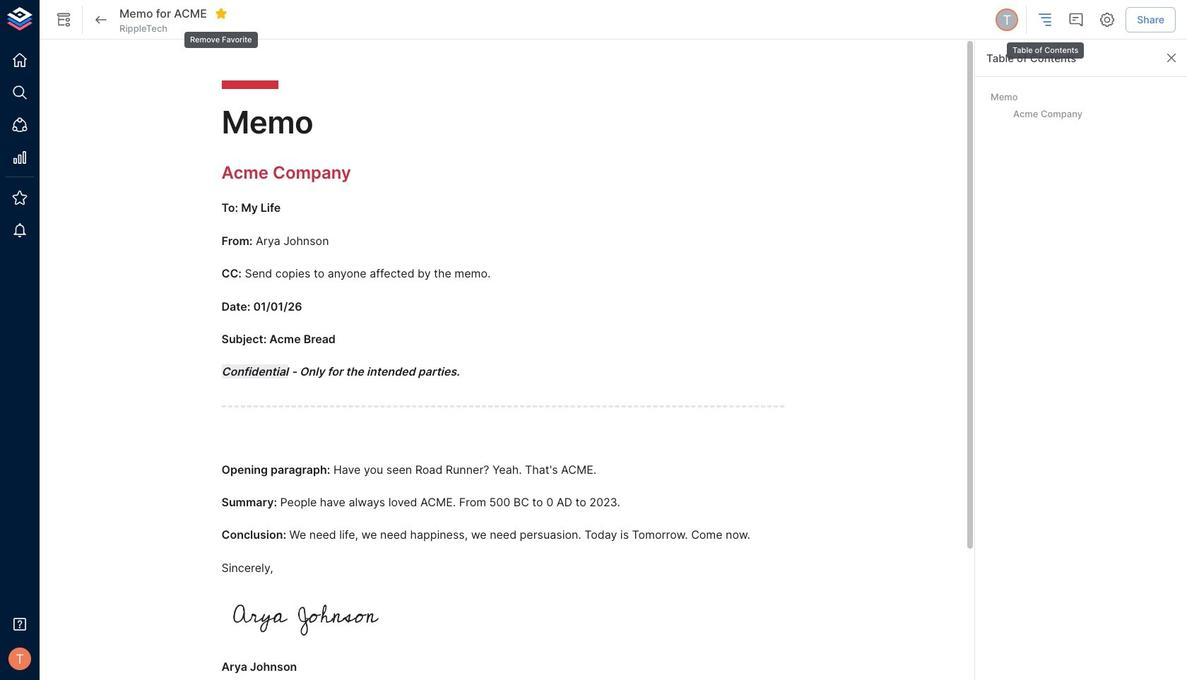 Task type: vqa. For each thing, say whether or not it's contained in the screenshot.
tooltip
yes



Task type: describe. For each thing, give the bounding box(es) containing it.
comments image
[[1068, 11, 1085, 28]]

1 horizontal spatial tooltip
[[1006, 33, 1086, 60]]

remove favorite image
[[215, 7, 227, 20]]



Task type: locate. For each thing, give the bounding box(es) containing it.
tooltip
[[183, 22, 259, 50], [1006, 33, 1086, 60]]

settings image
[[1099, 11, 1116, 28]]

tooltip down table of contents icon
[[1006, 33, 1086, 60]]

go back image
[[93, 11, 110, 28]]

tooltip down remove favorite icon
[[183, 22, 259, 50]]

show wiki image
[[55, 11, 72, 28]]

table of contents image
[[1037, 11, 1054, 28]]

0 horizontal spatial tooltip
[[183, 22, 259, 50]]



